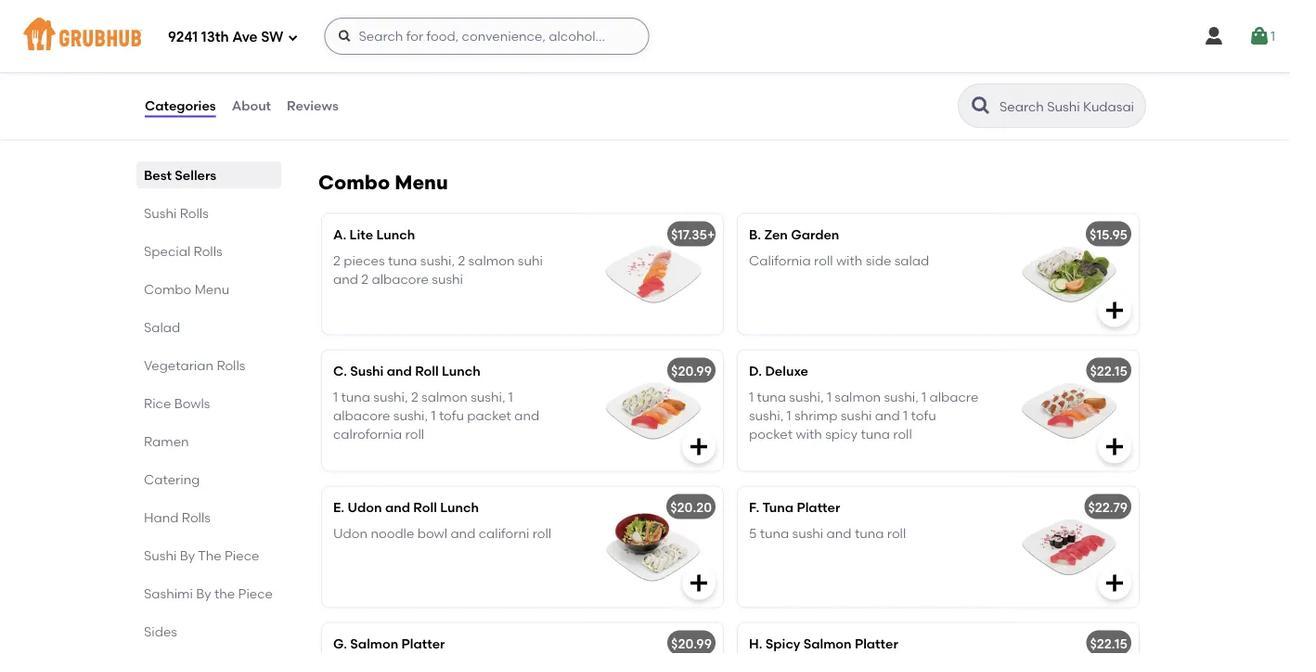 Task type: vqa. For each thing, say whether or not it's contained in the screenshot.
Mexican
no



Task type: describe. For each thing, give the bounding box(es) containing it.
california for zen
[[749, 253, 811, 269]]

9241
[[168, 29, 198, 46]]

vegetarian
[[144, 358, 214, 373]]

and up noodle
[[385, 499, 410, 515]]

special rolls
[[144, 243, 223, 259]]

search icon image
[[970, 95, 993, 117]]

broiled eel on top of tempura shrimp, spicy tuna, and avocado roll with unagi and sriracha sauce. button
[[738, 11, 1139, 131]]

catering tab
[[144, 470, 274, 489]]

f. tuna platter
[[749, 499, 841, 515]]

piece for sushi by the piece
[[225, 548, 259, 564]]

hand
[[144, 510, 179, 526]]

sushi rolls
[[144, 205, 209, 221]]

13th
[[201, 29, 229, 46]]

0 vertical spatial roll
[[377, 23, 400, 39]]

lunch for e. udon and roll lunch
[[440, 499, 479, 515]]

svg image for 'e. udon and roll lunch' image
[[688, 572, 710, 595]]

and inside 1 tuna sushi, 2 salmon sushi, 1 albacore sushi, 1 tofu packet and calrofornia roll
[[515, 408, 540, 424]]

c. sushi and roll lunch
[[333, 363, 481, 379]]

avocado
[[898, 68, 954, 84]]

salmon for c. sushi and roll lunch
[[422, 389, 468, 405]]

deluxe
[[766, 363, 809, 379]]

and right the unagi
[[818, 87, 843, 103]]

0 vertical spatial lunch
[[377, 226, 415, 242]]

platter for f. tuna platter
[[797, 499, 841, 515]]

by for the
[[196, 586, 211, 602]]

unagi
[[779, 87, 815, 103]]

house
[[333, 23, 373, 39]]

unagi
[[333, 87, 371, 103]]

mix.
[[522, 68, 547, 84]]

special rolls tab
[[144, 241, 274, 261]]

roll inside 1 tuna sushi, 1 salmon sushi, 1 albacre sushi, 1 shrimp sushi and 1 tofu pocket with spicy tuna roll
[[894, 427, 913, 443]]

svg image for prince dragon image
[[1104, 96, 1126, 118]]

sushi inside 1 tuna sushi, 1 salmon sushi, 1 albacre sushi, 1 shrimp sushi and 1 tofu pocket with spicy tuna roll
[[841, 408, 872, 424]]

udon noodle bowl and californi roll
[[333, 526, 552, 542]]

f. tuna platter image
[[1000, 487, 1139, 608]]

californi
[[479, 526, 530, 542]]

2 down pieces
[[362, 272, 369, 287]]

a.
[[333, 226, 347, 242]]

salad
[[144, 319, 180, 335]]

on inside broiled eel on top of tempura shrimp, spicy tuna, and avocado roll with unagi and sriracha sauce.
[[818, 49, 834, 65]]

vegetarian rolls tab
[[144, 356, 274, 375]]

rice bowls
[[144, 396, 210, 411]]

calrofornia
[[333, 427, 402, 443]]

best
[[144, 167, 172, 183]]

california roll around avocado, tuna, tomato, cucumber and mayo mix. unagi sauce on top.
[[333, 49, 565, 103]]

piece for sashimi by the piece
[[238, 586, 273, 602]]

spicy inside 1 tuna sushi, 1 salmon sushi, 1 albacre sushi, 1 shrimp sushi and 1 tofu pocket with spicy tuna roll
[[826, 427, 858, 443]]

lite
[[350, 226, 373, 242]]

tofu inside 1 tuna sushi, 1 salmon sushi, 1 albacre sushi, 1 shrimp sushi and 1 tofu pocket with spicy tuna roll
[[911, 408, 937, 424]]

sauce
[[374, 87, 413, 103]]

reviews button
[[286, 72, 340, 139]]

combo menu inside combo menu tab
[[144, 281, 230, 297]]

2 pieces tuna sushi, 2 salmon suhi and 2 albacore sushi
[[333, 253, 543, 287]]

0 vertical spatial combo
[[319, 170, 390, 194]]

svg image for d. deluxe image
[[1104, 436, 1126, 458]]

roll for sushi
[[415, 363, 439, 379]]

sushi, inside 2 pieces tuna sushi, 2 salmon suhi and 2 albacore sushi
[[420, 253, 455, 269]]

tuna inside 2 pieces tuna sushi, 2 salmon suhi and 2 albacore sushi
[[388, 253, 417, 269]]

and up sriracha
[[870, 68, 895, 84]]

tomato,
[[333, 68, 383, 84]]

reviews
[[287, 98, 339, 114]]

broiled
[[749, 49, 793, 65]]

sauce.
[[901, 87, 942, 103]]

+
[[708, 226, 715, 242]]

shrimp
[[795, 408, 838, 424]]

sushi inside 2 pieces tuna sushi, 2 salmon suhi and 2 albacore sushi
[[432, 272, 463, 287]]

suhi
[[518, 253, 543, 269]]

cucumber
[[387, 68, 452, 84]]

1 horizontal spatial tuna
[[763, 499, 794, 515]]

d. deluxe image
[[1000, 350, 1139, 471]]

platter for g. salmon platter
[[402, 636, 445, 652]]

and inside 1 tuna sushi, 1 salmon sushi, 1 albacre sushi, 1 shrimp sushi and 1 tofu pocket with spicy tuna roll
[[875, 408, 901, 424]]

of
[[862, 49, 874, 65]]

e.
[[333, 499, 345, 515]]

spicy
[[766, 636, 801, 652]]

e. udon and roll lunch
[[333, 499, 479, 515]]

tempura
[[877, 49, 932, 65]]

sashimi
[[144, 586, 193, 602]]

c. sushi and roll lunch image
[[584, 350, 723, 471]]

prince dragon image
[[1000, 11, 1139, 131]]

roll inside 1 tuna sushi, 2 salmon sushi, 1 albacore sushi, 1 tofu packet and calrofornia roll
[[405, 427, 424, 443]]

zen
[[765, 226, 788, 242]]

tuna inside 1 tuna sushi, 2 salmon sushi, 1 albacore sushi, 1 tofu packet and calrofornia roll
[[341, 389, 370, 405]]

broiled eel on top of tempura shrimp, spicy tuna, and avocado roll with unagi and sriracha sauce.
[[749, 49, 977, 103]]

sellers
[[175, 167, 217, 183]]

special
[[144, 243, 191, 259]]

0 vertical spatial menu
[[395, 170, 448, 194]]

and inside california roll around avocado, tuna, tomato, cucumber and mayo mix. unagi sauce on top.
[[455, 68, 480, 84]]

hand rolls
[[144, 510, 211, 526]]

Search for food, convenience, alcohol... search field
[[325, 18, 650, 55]]

combo menu tab
[[144, 280, 274, 299]]

main navigation navigation
[[0, 0, 1291, 72]]

b. zen garden image
[[1000, 214, 1139, 335]]

$20.20
[[671, 499, 712, 515]]

california for roll
[[333, 49, 395, 65]]

g.
[[333, 636, 347, 652]]

b.
[[749, 226, 762, 242]]

d. deluxe
[[749, 363, 809, 379]]

salad
[[895, 253, 930, 269]]

2 down a.
[[333, 253, 341, 269]]

1 tuna sushi, 1 salmon sushi, 1 albacre sushi, 1 shrimp sushi and 1 tofu pocket with spicy tuna roll
[[749, 389, 979, 443]]

shrimp,
[[749, 68, 796, 84]]

0 vertical spatial udon
[[348, 499, 382, 515]]

h.
[[749, 636, 763, 652]]

avocado,
[[469, 49, 529, 65]]

a. lite lunch
[[333, 226, 415, 242]]

Search Sushi Kudasai search field
[[998, 98, 1140, 115]]

top.
[[435, 87, 460, 103]]

d.
[[749, 363, 762, 379]]

sushi by the piece
[[144, 548, 259, 564]]

rice
[[144, 396, 171, 411]]

side
[[866, 253, 892, 269]]

sashimi by the piece tab
[[144, 584, 274, 604]]

packet
[[467, 408, 512, 424]]

rolls for vegetarian rolls
[[217, 358, 246, 373]]

1 horizontal spatial sushi
[[793, 526, 824, 542]]

noodle
[[371, 526, 414, 542]]



Task type: locate. For each thing, give the bounding box(es) containing it.
house roll tuna image
[[584, 11, 723, 131]]

1 tofu from the left
[[439, 408, 464, 424]]

eel
[[796, 49, 815, 65]]

sushi
[[144, 205, 177, 221], [350, 363, 384, 379], [144, 548, 177, 564]]

0 horizontal spatial salmon
[[350, 636, 399, 652]]

tuna, inside broiled eel on top of tempura shrimp, spicy tuna, and avocado roll with unagi and sriracha sauce.
[[834, 68, 867, 84]]

$20.99 for c. sushi and roll lunch image
[[672, 363, 712, 379]]

h. spicy salmon platter image
[[1000, 623, 1139, 655]]

2 $20.99 from the top
[[672, 636, 712, 652]]

salmon inside 1 tuna sushi, 2 salmon sushi, 1 albacore sushi, 1 tofu packet and calrofornia roll
[[422, 389, 468, 405]]

$20.99 left h.
[[672, 636, 712, 652]]

roll
[[377, 23, 400, 39], [415, 363, 439, 379], [414, 499, 437, 515]]

rolls down 'sellers'
[[180, 205, 209, 221]]

1 horizontal spatial combo menu
[[319, 170, 448, 194]]

$22.15 for d. deluxe image
[[1091, 363, 1128, 379]]

9241 13th ave sw
[[168, 29, 284, 46]]

rice bowls tab
[[144, 394, 274, 413]]

albacore up calrofornia
[[333, 408, 390, 424]]

0 vertical spatial albacore
[[372, 272, 429, 287]]

combo down special
[[144, 281, 192, 297]]

pieces
[[344, 253, 385, 269]]

rolls for special rolls
[[194, 243, 223, 259]]

bowls
[[174, 396, 210, 411]]

1 vertical spatial menu
[[195, 281, 230, 297]]

menu up a. lite lunch
[[395, 170, 448, 194]]

1 vertical spatial combo
[[144, 281, 192, 297]]

2 vertical spatial lunch
[[440, 499, 479, 515]]

hand rolls tab
[[144, 508, 274, 527]]

and right the packet
[[515, 408, 540, 424]]

by left the
[[196, 586, 211, 602]]

tuna up around at the top left
[[403, 23, 434, 39]]

0 horizontal spatial tuna
[[403, 23, 434, 39]]

roll inside broiled eel on top of tempura shrimp, spicy tuna, and avocado roll with unagi and sriracha sauce.
[[958, 68, 977, 84]]

tofu down albacre on the bottom of page
[[911, 408, 937, 424]]

0 horizontal spatial by
[[180, 548, 195, 564]]

sriracha
[[846, 87, 898, 103]]

udon right the e.
[[348, 499, 382, 515]]

0 vertical spatial with
[[749, 87, 776, 103]]

roll up bowl
[[414, 499, 437, 515]]

top
[[837, 49, 859, 65]]

salmon
[[350, 636, 399, 652], [804, 636, 852, 652]]

1 button
[[1249, 20, 1276, 53]]

roll
[[398, 49, 417, 65], [958, 68, 977, 84], [815, 253, 833, 269], [405, 427, 424, 443], [894, 427, 913, 443], [533, 526, 552, 542], [888, 526, 907, 542]]

with down shrimp
[[796, 427, 823, 443]]

1 horizontal spatial salmon
[[469, 253, 515, 269]]

1 vertical spatial $20.99
[[672, 636, 712, 652]]

combo up lite
[[319, 170, 390, 194]]

$22.15 for h. spicy salmon platter "image"
[[1091, 636, 1128, 652]]

and right bowl
[[451, 526, 476, 542]]

california
[[333, 49, 395, 65], [749, 253, 811, 269]]

tofu left the packet
[[439, 408, 464, 424]]

salmon inside 1 tuna sushi, 1 salmon sushi, 1 albacre sushi, 1 shrimp sushi and 1 tofu pocket with spicy tuna roll
[[835, 389, 881, 405]]

salmon right spicy
[[804, 636, 852, 652]]

2 vertical spatial sushi
[[144, 548, 177, 564]]

2 vertical spatial sushi
[[793, 526, 824, 542]]

0 vertical spatial california
[[333, 49, 395, 65]]

$20.99 left d.
[[672, 363, 712, 379]]

about button
[[231, 72, 272, 139]]

piece
[[225, 548, 259, 564], [238, 586, 273, 602]]

sushi,
[[420, 253, 455, 269], [374, 389, 408, 405], [471, 389, 506, 405], [790, 389, 824, 405], [885, 389, 919, 405], [394, 408, 428, 424], [749, 408, 784, 424]]

on inside california roll around avocado, tuna, tomato, cucumber and mayo mix. unagi sauce on top.
[[416, 87, 432, 103]]

salmon left 'suhi' on the left top
[[469, 253, 515, 269]]

rolls for hand rolls
[[182, 510, 211, 526]]

$22.79
[[1089, 499, 1128, 515]]

rolls
[[180, 205, 209, 221], [194, 243, 223, 259], [217, 358, 246, 373], [182, 510, 211, 526]]

sushi for sushi by the piece
[[144, 548, 177, 564]]

roll for udon
[[414, 499, 437, 515]]

f.
[[749, 499, 760, 515]]

0 horizontal spatial platter
[[402, 636, 445, 652]]

2 horizontal spatial platter
[[855, 636, 899, 652]]

rolls down sushi rolls tab
[[194, 243, 223, 259]]

0 horizontal spatial sushi
[[432, 272, 463, 287]]

1 vertical spatial tuna,
[[834, 68, 867, 84]]

california roll with side salad
[[749, 253, 930, 269]]

lunch up "udon noodle bowl and californi roll"
[[440, 499, 479, 515]]

0 vertical spatial $22.15
[[1091, 363, 1128, 379]]

2 horizontal spatial salmon
[[835, 389, 881, 405]]

0 horizontal spatial tuna,
[[532, 49, 565, 65]]

sushi right c.
[[350, 363, 384, 379]]

tuna, up mix.
[[532, 49, 565, 65]]

0 horizontal spatial tofu
[[439, 408, 464, 424]]

1 horizontal spatial on
[[818, 49, 834, 65]]

$17.35 +
[[671, 226, 715, 242]]

by
[[180, 548, 195, 564], [196, 586, 211, 602]]

sushi inside tab
[[144, 548, 177, 564]]

1 vertical spatial sushi
[[350, 363, 384, 379]]

best sellers tab
[[144, 165, 274, 185]]

ramen
[[144, 434, 189, 449]]

2 vertical spatial roll
[[414, 499, 437, 515]]

with down shrimp,
[[749, 87, 776, 103]]

sides tab
[[144, 622, 274, 642]]

1 vertical spatial combo menu
[[144, 281, 230, 297]]

1 horizontal spatial tofu
[[911, 408, 937, 424]]

1 vertical spatial by
[[196, 586, 211, 602]]

sushi inside tab
[[144, 205, 177, 221]]

1 horizontal spatial combo
[[319, 170, 390, 194]]

spicy down shrimp
[[826, 427, 858, 443]]

sushi down hand
[[144, 548, 177, 564]]

2 $22.15 from the top
[[1091, 636, 1128, 652]]

svg image
[[338, 29, 352, 44], [287, 32, 299, 43], [1104, 96, 1126, 118], [688, 436, 710, 458], [1104, 436, 1126, 458], [688, 572, 710, 595]]

2
[[333, 253, 341, 269], [458, 253, 465, 269], [362, 272, 369, 287], [411, 389, 419, 405]]

a. lite lunch image
[[584, 214, 723, 335]]

1 vertical spatial lunch
[[442, 363, 481, 379]]

0 vertical spatial sushi
[[144, 205, 177, 221]]

sushi by the piece tab
[[144, 546, 274, 566]]

categories
[[145, 98, 216, 114]]

by for the
[[180, 548, 195, 564]]

0 horizontal spatial combo menu
[[144, 281, 230, 297]]

around
[[421, 49, 466, 65]]

0 horizontal spatial combo
[[144, 281, 192, 297]]

1 vertical spatial albacore
[[333, 408, 390, 424]]

0 vertical spatial on
[[818, 49, 834, 65]]

salmon down c. sushi and roll lunch
[[422, 389, 468, 405]]

by left 'the'
[[180, 548, 195, 564]]

2 tofu from the left
[[911, 408, 937, 424]]

combo menu down special rolls
[[144, 281, 230, 297]]

0 horizontal spatial on
[[416, 87, 432, 103]]

1 vertical spatial $22.15
[[1091, 636, 1128, 652]]

combo menu up a. lite lunch
[[319, 170, 448, 194]]

tofu inside 1 tuna sushi, 2 salmon sushi, 1 albacore sushi, 1 tofu packet and calrofornia roll
[[439, 408, 464, 424]]

2 inside 1 tuna sushi, 2 salmon sushi, 1 albacore sushi, 1 tofu packet and calrofornia roll
[[411, 389, 419, 405]]

$15.95
[[1090, 226, 1128, 242]]

5 tuna sushi and tuna roll
[[749, 526, 907, 542]]

with inside 1 tuna sushi, 1 salmon sushi, 1 albacre sushi, 1 shrimp sushi and 1 tofu pocket with spicy tuna roll
[[796, 427, 823, 443]]

lunch up 1 tuna sushi, 2 salmon sushi, 1 albacore sushi, 1 tofu packet and calrofornia roll
[[442, 363, 481, 379]]

1 vertical spatial with
[[837, 253, 863, 269]]

1 horizontal spatial with
[[796, 427, 823, 443]]

with inside broiled eel on top of tempura shrimp, spicy tuna, and avocado roll with unagi and sriracha sauce.
[[749, 87, 776, 103]]

combo menu
[[319, 170, 448, 194], [144, 281, 230, 297]]

$22.15
[[1091, 363, 1128, 379], [1091, 636, 1128, 652]]

roll inside california roll around avocado, tuna, tomato, cucumber and mayo mix. unagi sauce on top.
[[398, 49, 417, 65]]

svg image
[[1203, 25, 1226, 47], [1249, 25, 1271, 47], [1104, 299, 1126, 322], [1104, 572, 1126, 595]]

salmon for d. deluxe
[[835, 389, 881, 405]]

piece right 'the'
[[225, 548, 259, 564]]

2 salmon from the left
[[804, 636, 852, 652]]

1 horizontal spatial platter
[[797, 499, 841, 515]]

1 horizontal spatial california
[[749, 253, 811, 269]]

lunch right lite
[[377, 226, 415, 242]]

0 vertical spatial sushi
[[432, 272, 463, 287]]

g. salmon platter
[[333, 636, 445, 652]]

and inside 2 pieces tuna sushi, 2 salmon suhi and 2 albacore sushi
[[333, 272, 358, 287]]

sushi for sushi rolls
[[144, 205, 177, 221]]

tuna right f.
[[763, 499, 794, 515]]

combo inside tab
[[144, 281, 192, 297]]

2 left 'suhi' on the left top
[[458, 253, 465, 269]]

ramen tab
[[144, 432, 274, 451]]

0 vertical spatial tuna
[[403, 23, 434, 39]]

1 inside 1 "button"
[[1271, 28, 1276, 44]]

the
[[214, 586, 235, 602]]

sushi rolls tab
[[144, 203, 274, 223]]

tuna, inside california roll around avocado, tuna, tomato, cucumber and mayo mix. unagi sauce on top.
[[532, 49, 565, 65]]

$20.99
[[672, 363, 712, 379], [672, 636, 712, 652]]

1 vertical spatial piece
[[238, 586, 273, 602]]

b. zen garden
[[749, 226, 840, 242]]

and right shrimp
[[875, 408, 901, 424]]

sw
[[261, 29, 284, 46]]

1 $22.15 from the top
[[1091, 363, 1128, 379]]

roll right the house
[[377, 23, 400, 39]]

$17.35
[[671, 226, 708, 242]]

c.
[[333, 363, 347, 379]]

0 vertical spatial spicy
[[799, 68, 831, 84]]

menu inside tab
[[195, 281, 230, 297]]

platter
[[797, 499, 841, 515], [402, 636, 445, 652], [855, 636, 899, 652]]

and down pieces
[[333, 272, 358, 287]]

piece right the
[[238, 586, 273, 602]]

vegetarian rolls
[[144, 358, 246, 373]]

2 down c. sushi and roll lunch
[[411, 389, 419, 405]]

1
[[1271, 28, 1276, 44], [333, 389, 338, 405], [509, 389, 513, 405], [749, 389, 754, 405], [827, 389, 832, 405], [922, 389, 927, 405], [431, 408, 436, 424], [787, 408, 792, 424], [904, 408, 908, 424]]

and down f. tuna platter
[[827, 526, 852, 542]]

with left side
[[837, 253, 863, 269]]

$20.99 for 'g. salmon platter' "image"
[[672, 636, 712, 652]]

1 vertical spatial spicy
[[826, 427, 858, 443]]

tofu
[[439, 408, 464, 424], [911, 408, 937, 424]]

california down "zen"
[[749, 253, 811, 269]]

menu down special rolls tab
[[195, 281, 230, 297]]

rolls up rice bowls tab
[[217, 358, 246, 373]]

about
[[232, 98, 271, 114]]

1 vertical spatial sushi
[[841, 408, 872, 424]]

svg image inside 1 "button"
[[1249, 25, 1271, 47]]

0 vertical spatial combo menu
[[319, 170, 448, 194]]

0 horizontal spatial salmon
[[422, 389, 468, 405]]

1 vertical spatial california
[[749, 253, 811, 269]]

pocket
[[749, 427, 793, 443]]

spicy inside broiled eel on top of tempura shrimp, spicy tuna, and avocado roll with unagi and sriracha sauce.
[[799, 68, 831, 84]]

salad tab
[[144, 318, 274, 337]]

rolls right hand
[[182, 510, 211, 526]]

2 horizontal spatial with
[[837, 253, 863, 269]]

ave
[[232, 29, 258, 46]]

lunch for c. sushi and roll lunch
[[442, 363, 481, 379]]

rolls inside tab
[[217, 358, 246, 373]]

1 horizontal spatial by
[[196, 586, 211, 602]]

0 vertical spatial tuna,
[[532, 49, 565, 65]]

udon down the e.
[[333, 526, 368, 542]]

best sellers
[[144, 167, 217, 183]]

salmon
[[469, 253, 515, 269], [422, 389, 468, 405], [835, 389, 881, 405]]

menu
[[395, 170, 448, 194], [195, 281, 230, 297]]

0 vertical spatial by
[[180, 548, 195, 564]]

and up 1 tuna sushi, 2 salmon sushi, 1 albacore sushi, 1 tofu packet and calrofornia roll
[[387, 363, 412, 379]]

spicy
[[799, 68, 831, 84], [826, 427, 858, 443]]

albacre
[[930, 389, 979, 405]]

albacore inside 1 tuna sushi, 2 salmon sushi, 1 albacore sushi, 1 tofu packet and calrofornia roll
[[333, 408, 390, 424]]

svg image for c. sushi and roll lunch image
[[688, 436, 710, 458]]

california up tomato,
[[333, 49, 395, 65]]

1 tuna sushi, 2 salmon sushi, 1 albacore sushi, 1 tofu packet and calrofornia roll
[[333, 389, 540, 443]]

mayo
[[483, 68, 519, 84]]

1 horizontal spatial menu
[[395, 170, 448, 194]]

spicy down eel
[[799, 68, 831, 84]]

and up top. in the left top of the page
[[455, 68, 480, 84]]

1 horizontal spatial salmon
[[804, 636, 852, 652]]

salmon up shrimp
[[835, 389, 881, 405]]

g. salmon platter image
[[584, 623, 723, 655]]

1 salmon from the left
[[350, 636, 399, 652]]

sushi down best
[[144, 205, 177, 221]]

categories button
[[144, 72, 217, 139]]

on down cucumber
[[416, 87, 432, 103]]

0 horizontal spatial with
[[749, 87, 776, 103]]

bowl
[[418, 526, 448, 542]]

albacore inside 2 pieces tuna sushi, 2 salmon suhi and 2 albacore sushi
[[372, 272, 429, 287]]

1 vertical spatial tuna
[[763, 499, 794, 515]]

tuna
[[403, 23, 434, 39], [763, 499, 794, 515]]

0 vertical spatial piece
[[225, 548, 259, 564]]

albacore down pieces
[[372, 272, 429, 287]]

roll up 1 tuna sushi, 2 salmon sushi, 1 albacore sushi, 1 tofu packet and calrofornia roll
[[415, 363, 439, 379]]

0 horizontal spatial california
[[333, 49, 395, 65]]

california inside california roll around avocado, tuna, tomato, cucumber and mayo mix. unagi sauce on top.
[[333, 49, 395, 65]]

1 vertical spatial roll
[[415, 363, 439, 379]]

on right eel
[[818, 49, 834, 65]]

salmon right g.
[[350, 636, 399, 652]]

rolls for sushi rolls
[[180, 205, 209, 221]]

garden
[[791, 226, 840, 242]]

the
[[198, 548, 222, 564]]

1 vertical spatial on
[[416, 87, 432, 103]]

0 horizontal spatial menu
[[195, 281, 230, 297]]

0 vertical spatial $20.99
[[672, 363, 712, 379]]

sides
[[144, 624, 177, 640]]

1 horizontal spatial tuna,
[[834, 68, 867, 84]]

sashimi by the piece
[[144, 586, 273, 602]]

salmon inside 2 pieces tuna sushi, 2 salmon suhi and 2 albacore sushi
[[469, 253, 515, 269]]

2 vertical spatial with
[[796, 427, 823, 443]]

5
[[749, 526, 757, 542]]

2 horizontal spatial sushi
[[841, 408, 872, 424]]

1 $20.99 from the top
[[672, 363, 712, 379]]

e. udon and roll lunch image
[[584, 487, 723, 608]]

catering
[[144, 472, 200, 488]]

1 vertical spatial udon
[[333, 526, 368, 542]]

house roll tuna
[[333, 23, 434, 39]]

tuna, down "top"
[[834, 68, 867, 84]]



